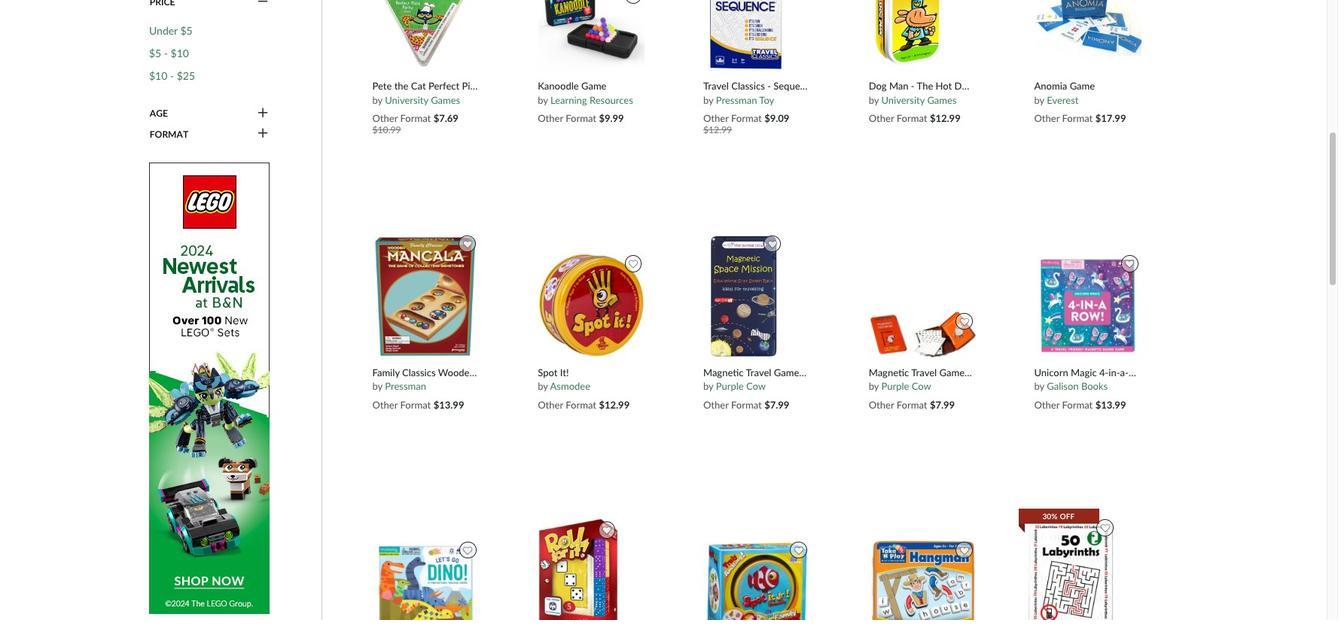 Task type: locate. For each thing, give the bounding box(es) containing it.
games:
[[774, 367, 806, 379], [940, 367, 972, 379]]

1 university games link from the left
[[385, 94, 461, 106]]

asmodee link
[[550, 381, 591, 393]]

- down under in the left of the page
[[164, 47, 168, 59]]

2 $7.99 from the left
[[930, 399, 955, 411]]

$13.99 down "books"
[[1096, 399, 1127, 411]]

by down anomia
[[1035, 94, 1045, 106]]

- left the the
[[912, 80, 915, 92]]

1 horizontal spatial $13.99
[[1096, 399, 1127, 411]]

travel inside magnetic travel games: hangman by purple cow other format $7.99
[[912, 367, 937, 379]]

0 horizontal spatial classics
[[402, 367, 436, 379]]

games: left hangman
[[940, 367, 972, 379]]

0 horizontal spatial purple
[[716, 381, 744, 393]]

$13.99
[[434, 399, 464, 411], [1096, 399, 1127, 411]]

format inside anomia game by everest other format $17.99
[[1063, 112, 1094, 124]]

learning
[[551, 94, 587, 106]]

0 horizontal spatial university
[[385, 94, 429, 106]]

games: inside magnetic travel games: space… by purple cow other format $7.99
[[774, 367, 806, 379]]

4-
[[1100, 367, 1109, 379]]

purple inside magnetic travel games: hangman by purple cow other format $7.99
[[882, 381, 910, 393]]

$5 down under in the left of the page
[[149, 47, 161, 59]]

other down learning
[[538, 112, 564, 124]]

cow for space…
[[747, 381, 766, 393]]

1 game from the left
[[582, 80, 607, 92]]

by down magnetic travel games: space… link in the bottom right of the page
[[704, 381, 714, 393]]

1 horizontal spatial purple cow link
[[882, 381, 932, 393]]

pressman inside travel classics - sequence… by pressman toy other format $9.09 $12.99
[[716, 94, 758, 106]]

spot it! by asmodee other format $12.99
[[538, 367, 630, 411]]

galison
[[1047, 381, 1079, 393]]

- up the toy
[[768, 80, 771, 92]]

0 vertical spatial pressman
[[716, 94, 758, 106]]

university
[[385, 94, 429, 106], [882, 94, 925, 106]]

other down galison
[[1035, 399, 1060, 411]]

1 university from the left
[[385, 94, 429, 106]]

space…
[[809, 367, 842, 379]]

$10
[[171, 47, 189, 59], [149, 69, 168, 82]]

0 vertical spatial classics
[[732, 80, 765, 92]]

$13.99 down family classics wooden mancala… link
[[434, 399, 464, 411]]

game inside "dog man - the hot dog game by university games other format $12.99"
[[976, 80, 1001, 92]]

other down man at the top of the page
[[869, 112, 895, 124]]

books
[[1082, 381, 1108, 393]]

1 $13.99 from the left
[[434, 399, 464, 411]]

games: left space…
[[774, 367, 806, 379]]

0 horizontal spatial $5
[[149, 47, 161, 59]]

format down asmodee
[[566, 399, 597, 411]]

university games link
[[385, 94, 461, 106], [882, 94, 957, 106]]

0 horizontal spatial $12.99
[[599, 399, 630, 411]]

university inside pete the cat perfect pizza… by university games other format $7.69 $10.99
[[385, 94, 429, 106]]

advertisement element
[[149, 163, 270, 615]]

title: pete the cat perfect pizza party dice game image
[[372, 0, 480, 73]]

1 magnetic from the left
[[704, 367, 744, 379]]

2 game from the left
[[976, 80, 1001, 92]]

0 horizontal spatial $10
[[149, 69, 168, 82]]

games inside "dog man - the hot dog game by university games other format $12.99"
[[928, 94, 957, 106]]

2 games: from the left
[[940, 367, 972, 379]]

1 $7.99 from the left
[[765, 399, 790, 411]]

1 purple cow link from the left
[[716, 381, 766, 393]]

$7.99 inside magnetic travel games: space… by purple cow other format $7.99
[[765, 399, 790, 411]]

other inside pete the cat perfect pizza… by university games other format $7.69 $10.99
[[373, 112, 398, 124]]

magnetic travel games: hangman by purple cow other format $7.99
[[869, 367, 1016, 411]]

games down hot
[[928, 94, 957, 106]]

0 horizontal spatial $7.99
[[765, 399, 790, 411]]

cow down magnetic travel games: hangman link
[[912, 381, 932, 393]]

magnetic for magnetic travel games: space…
[[704, 367, 744, 379]]

university down the
[[385, 94, 429, 106]]

1 horizontal spatial $5
[[180, 24, 193, 37]]

purple down magnetic travel games: hangman link
[[882, 381, 910, 393]]

0 horizontal spatial pressman
[[385, 381, 426, 393]]

classics
[[732, 80, 765, 92], [402, 367, 436, 379]]

$12.99 down "spot it!" link
[[599, 399, 630, 411]]

travel down the title: magnetic travel games: hangman image
[[912, 367, 937, 379]]

0 horizontal spatial dog
[[869, 80, 887, 92]]

0 horizontal spatial $13.99
[[434, 399, 464, 411]]

format down everest link at the top of page
[[1063, 112, 1094, 124]]

cow inside magnetic travel games: space… by purple cow other format $7.99
[[747, 381, 766, 393]]

games: for space…
[[774, 367, 806, 379]]

1 horizontal spatial $12.99
[[704, 124, 732, 136]]

1 vertical spatial $5
[[149, 47, 161, 59]]

30%
[[1043, 513, 1058, 522]]

1 games: from the left
[[774, 367, 806, 379]]

game inside kanoodle game by learning resources other format $9.99
[[582, 80, 607, 92]]

format down galison books "link"
[[1063, 399, 1094, 411]]

$10 up $25
[[171, 47, 189, 59]]

travel
[[704, 80, 729, 92], [746, 367, 772, 379], [912, 367, 937, 379]]

spot
[[538, 367, 558, 379]]

in-
[[1109, 367, 1121, 379]]

family classics wooden mancala… link
[[373, 367, 521, 379]]

pressman
[[716, 94, 758, 106], [385, 381, 426, 393]]

plus image
[[258, 107, 268, 120]]

by down pete
[[373, 94, 383, 106]]

by down dog man - the hot dog game link
[[869, 94, 879, 106]]

other down the asmodee link
[[538, 399, 564, 411]]

travel classics - sequence… link
[[704, 80, 823, 92]]

purple cow link down magnetic travel games: space… link in the bottom right of the page
[[716, 381, 766, 393]]

-
[[164, 47, 168, 59], [170, 69, 174, 82], [768, 80, 771, 92], [912, 80, 915, 92]]

format inside travel classics - sequence… by pressman toy other format $9.09 $12.99
[[732, 112, 762, 124]]

by down kanoodle
[[538, 94, 548, 106]]

anomia game link
[[1035, 80, 1140, 92]]

$12.99 down hot
[[930, 112, 961, 124]]

2 purple cow link from the left
[[882, 381, 932, 393]]

dog man - the hot dog game by university games other format $12.99
[[869, 80, 1001, 124]]

purple
[[716, 381, 744, 393], [882, 381, 910, 393]]

2 horizontal spatial $12.99
[[930, 112, 961, 124]]

2 cow from the left
[[912, 381, 932, 393]]

1 games from the left
[[431, 94, 461, 106]]

$5 right under in the left of the page
[[180, 24, 193, 37]]

unicorn magic 4-in-a-row… link
[[1035, 367, 1156, 379]]

1 horizontal spatial travel
[[746, 367, 772, 379]]

1 horizontal spatial university games link
[[882, 94, 957, 106]]

1 horizontal spatial $7.99
[[930, 399, 955, 411]]

other inside spot it! by asmodee other format $12.99
[[538, 399, 564, 411]]

$7.69
[[434, 112, 459, 124]]

$7.99 down magnetic travel games: space… link in the bottom right of the page
[[765, 399, 790, 411]]

1 horizontal spatial game
[[976, 80, 1001, 92]]

cow
[[747, 381, 766, 393], [912, 381, 932, 393]]

other down pressman link
[[373, 399, 398, 411]]

2 games from the left
[[928, 94, 957, 106]]

0 horizontal spatial game
[[582, 80, 607, 92]]

format down pressman link
[[400, 399, 431, 411]]

a-
[[1121, 367, 1129, 379]]

classics inside family classics wooden mancala… by pressman other format $13.99
[[402, 367, 436, 379]]

learning resources link
[[551, 94, 633, 106]]

by inside unicorn magic 4-in-a-row… by galison books other format $13.99
[[1035, 381, 1045, 393]]

the
[[395, 80, 409, 92]]

games
[[431, 94, 461, 106], [928, 94, 957, 106]]

purple cow link
[[716, 381, 766, 393], [882, 381, 932, 393]]

galison books link
[[1047, 381, 1108, 393]]

by down magnetic travel games: hangman link
[[869, 381, 879, 393]]

1 horizontal spatial classics
[[732, 80, 765, 92]]

title: roll for it game assortment image
[[538, 519, 620, 621]]

purple inside magnetic travel games: space… by purple cow other format $7.99
[[716, 381, 744, 393]]

resources
[[590, 94, 633, 106]]

pressman inside family classics wooden mancala… by pressman other format $13.99
[[385, 381, 426, 393]]

other down magnetic travel games: space… link in the bottom right of the page
[[704, 399, 729, 411]]

by down unicorn
[[1035, 381, 1045, 393]]

1 vertical spatial classics
[[402, 367, 436, 379]]

games: inside magnetic travel games: hangman by purple cow other format $7.99
[[940, 367, 972, 379]]

0 horizontal spatial university games link
[[385, 94, 461, 106]]

1 horizontal spatial $10
[[171, 47, 189, 59]]

1 cow from the left
[[747, 381, 766, 393]]

everest
[[1047, 94, 1079, 106]]

purple down magnetic travel games: space… link in the bottom right of the page
[[716, 381, 744, 393]]

game
[[582, 80, 607, 92], [976, 80, 1001, 92], [1070, 80, 1096, 92]]

format inside kanoodle game by learning resources other format $9.99
[[566, 112, 597, 124]]

wooden
[[438, 367, 475, 379]]

0 horizontal spatial games
[[431, 94, 461, 106]]

title: purple cow 50 series: labyrinth image
[[1025, 519, 1118, 621]]

other inside magnetic travel games: space… by purple cow other format $7.99
[[704, 399, 729, 411]]

pressman for family
[[385, 381, 426, 393]]

format down learning resources link
[[566, 112, 597, 124]]

$7.99 down magnetic travel games: hangman link
[[930, 399, 955, 411]]

family
[[373, 367, 400, 379]]

1 vertical spatial pressman
[[385, 381, 426, 393]]

1 horizontal spatial games
[[928, 94, 957, 106]]

dog man - the hot dog game link
[[869, 80, 1001, 92]]

2 horizontal spatial game
[[1070, 80, 1096, 92]]

other
[[373, 112, 398, 124], [538, 112, 564, 124], [704, 112, 729, 124], [869, 112, 895, 124], [1035, 112, 1060, 124], [373, 399, 398, 411], [538, 399, 564, 411], [704, 399, 729, 411], [869, 399, 895, 411], [1035, 399, 1060, 411]]

university games link for cat
[[385, 94, 461, 106]]

title: dog man - the hot dog game image
[[869, 0, 955, 73]]

magnetic for magnetic travel games: hangman
[[869, 367, 910, 379]]

other down pete
[[373, 112, 398, 124]]

2 magnetic from the left
[[869, 367, 910, 379]]

3 game from the left
[[1070, 80, 1096, 92]]

dog
[[869, 80, 887, 92], [955, 80, 973, 92]]

other inside family classics wooden mancala… by pressman other format $13.99
[[373, 399, 398, 411]]

pressman down the "travel classics - sequence…" link
[[716, 94, 758, 106]]

pressman down family
[[385, 381, 426, 393]]

classics inside travel classics - sequence… by pressman toy other format $9.09 $12.99
[[732, 80, 765, 92]]

cow down magnetic travel games: space… link in the bottom right of the page
[[747, 381, 766, 393]]

1 horizontal spatial games:
[[940, 367, 972, 379]]

1 horizontal spatial dog
[[955, 80, 973, 92]]

$12.99
[[930, 112, 961, 124], [704, 124, 732, 136], [599, 399, 630, 411]]

university games link down cat
[[385, 94, 461, 106]]

university games link down the the
[[882, 94, 957, 106]]

anomia
[[1035, 80, 1068, 92]]

magnetic inside magnetic travel games: space… by purple cow other format $7.99
[[704, 367, 744, 379]]

toy
[[760, 94, 775, 106]]

1 horizontal spatial pressman
[[716, 94, 758, 106]]

$10 down $5 - $10 link
[[149, 69, 168, 82]]

pete the cat perfect pizza… by university games other format $7.69 $10.99
[[373, 80, 492, 136]]

other down pressman toy 'link'
[[704, 112, 729, 124]]

format down pressman toy 'link'
[[732, 112, 762, 124]]

2 university from the left
[[882, 94, 925, 106]]

by inside anomia game by everest other format $17.99
[[1035, 94, 1045, 106]]

format
[[400, 112, 431, 124], [566, 112, 597, 124], [732, 112, 762, 124], [897, 112, 928, 124], [1063, 112, 1094, 124], [150, 129, 188, 140], [400, 399, 431, 411], [566, 399, 597, 411], [732, 399, 762, 411], [897, 399, 928, 411], [1063, 399, 1094, 411]]

$7.99
[[765, 399, 790, 411], [930, 399, 955, 411]]

by inside magnetic travel games: space… by purple cow other format $7.99
[[704, 381, 714, 393]]

games inside pete the cat perfect pizza… by university games other format $7.69 $10.99
[[431, 94, 461, 106]]

under $5 link
[[149, 24, 193, 38]]

format down age
[[150, 129, 188, 140]]

0 horizontal spatial magnetic
[[704, 367, 744, 379]]

magnetic travel games: space… by purple cow other format $7.99
[[704, 367, 842, 411]]

format down magnetic travel games: hangman link
[[897, 399, 928, 411]]

game inside anomia game by everest other format $17.99
[[1070, 80, 1096, 92]]

$7.99 inside magnetic travel games: hangman by purple cow other format $7.99
[[930, 399, 955, 411]]

classics up pressman toy 'link'
[[732, 80, 765, 92]]

cow inside magnetic travel games: hangman by purple cow other format $7.99
[[912, 381, 932, 393]]

purple cow link down magnetic travel games: hangman link
[[882, 381, 932, 393]]

other down everest
[[1035, 112, 1060, 124]]

magnetic inside magnetic travel games: hangman by purple cow other format $7.99
[[869, 367, 910, 379]]

dog left man at the top of the page
[[869, 80, 887, 92]]

0 horizontal spatial cow
[[747, 381, 766, 393]]

travel left space…
[[746, 367, 772, 379]]

other down magnetic travel games: hangman link
[[869, 399, 895, 411]]

0 vertical spatial $5
[[180, 24, 193, 37]]

game up everest link at the top of page
[[1070, 80, 1096, 92]]

1 purple from the left
[[716, 381, 744, 393]]

1 horizontal spatial cow
[[912, 381, 932, 393]]

hot
[[936, 80, 953, 92]]

other inside "dog man - the hot dog game by university games other format $12.99"
[[869, 112, 895, 124]]

by down spot
[[538, 381, 548, 393]]

by
[[373, 94, 383, 106], [538, 94, 548, 106], [704, 94, 714, 106], [869, 94, 879, 106], [1035, 94, 1045, 106], [373, 381, 383, 393], [538, 381, 548, 393], [704, 381, 714, 393], [869, 381, 879, 393], [1035, 381, 1045, 393]]

2 $13.99 from the left
[[1096, 399, 1127, 411]]

1 horizontal spatial magnetic
[[869, 367, 910, 379]]

by up old price was $12.99 element
[[704, 94, 714, 106]]

0 horizontal spatial purple cow link
[[716, 381, 766, 393]]

format down the the
[[897, 112, 928, 124]]

classics up pressman link
[[402, 367, 436, 379]]

format left '$7.69'
[[400, 112, 431, 124]]

1 horizontal spatial purple
[[882, 381, 910, 393]]

travel up pressman toy 'link'
[[704, 80, 729, 92]]

man
[[890, 80, 909, 92]]

1 horizontal spatial university
[[882, 94, 925, 106]]

travel inside magnetic travel games: space… by purple cow other format $7.99
[[746, 367, 772, 379]]

purple cow link for magnetic travel games: hangman
[[882, 381, 932, 393]]

dog right hot
[[955, 80, 973, 92]]

0 horizontal spatial games:
[[774, 367, 806, 379]]

university down man at the top of the page
[[882, 94, 925, 106]]

cow for hangman
[[912, 381, 932, 393]]

magnetic
[[704, 367, 744, 379], [869, 367, 910, 379]]

$5 - $10
[[149, 47, 189, 59]]

other inside anomia game by everest other format $17.99
[[1035, 112, 1060, 124]]

format down magnetic travel games: space… link in the bottom right of the page
[[732, 399, 762, 411]]

game up learning resources link
[[582, 80, 607, 92]]

0 horizontal spatial travel
[[704, 80, 729, 92]]

2 horizontal spatial travel
[[912, 367, 937, 379]]

by inside magnetic travel games: hangman by purple cow other format $7.99
[[869, 381, 879, 393]]

format inside family classics wooden mancala… by pressman other format $13.99
[[400, 399, 431, 411]]

$5
[[180, 24, 193, 37], [149, 47, 161, 59]]

2 purple from the left
[[882, 381, 910, 393]]

by down family
[[373, 381, 383, 393]]

$10 - $25
[[149, 69, 195, 82]]

title: magnetic travel games: space mission image
[[703, 232, 785, 360]]

2 university games link from the left
[[882, 94, 957, 106]]

games down perfect
[[431, 94, 461, 106]]

1 vertical spatial $10
[[149, 69, 168, 82]]

format inside "dog man - the hot dog game by university games other format $12.99"
[[897, 112, 928, 124]]

game right hot
[[976, 80, 1001, 92]]

$12.99 down pressman toy 'link'
[[704, 124, 732, 136]]



Task type: describe. For each thing, give the bounding box(es) containing it.
title: take n play hangman image
[[869, 539, 977, 621]]

format inside pete the cat perfect pizza… by university games other format $7.69 $10.99
[[400, 112, 431, 124]]

title: spot it: jr. animals (box) image
[[703, 539, 812, 621]]

$17.99
[[1096, 112, 1127, 124]]

- inside travel classics - sequence… by pressman toy other format $9.09 $12.99
[[768, 80, 771, 92]]

$7.99 for hangman
[[930, 399, 955, 411]]

minus image
[[258, 0, 268, 9]]

1 dog from the left
[[869, 80, 887, 92]]

unicorn
[[1035, 367, 1069, 379]]

perfect
[[429, 80, 460, 92]]

old price was $10.99 element
[[373, 124, 401, 136]]

title: magnetic travel games: hangman image
[[869, 309, 977, 360]]

format button
[[149, 128, 270, 141]]

travel inside travel classics - sequence… by pressman toy other format $9.09 $12.99
[[704, 80, 729, 92]]

$25
[[177, 69, 195, 82]]

30% off
[[1043, 513, 1075, 522]]

$7.99 for space…
[[765, 399, 790, 411]]

travel for magnetic travel games: space…
[[746, 367, 772, 379]]

other inside travel classics - sequence… by pressman toy other format $9.09 $12.99
[[704, 112, 729, 124]]

$13.99 inside unicorn magic 4-in-a-row… by galison books other format $13.99
[[1096, 399, 1127, 411]]

games: for hangman
[[940, 367, 972, 379]]

the
[[917, 80, 934, 92]]

format inside magnetic travel games: hangman by purple cow other format $7.99
[[897, 399, 928, 411]]

by inside "dog man - the hot dog game by university games other format $12.99"
[[869, 94, 879, 106]]

game for kanoodle game
[[582, 80, 607, 92]]

pete the cat perfect pizza… link
[[373, 80, 492, 92]]

it!
[[560, 367, 569, 379]]

$13.99 inside family classics wooden mancala… by pressman other format $13.99
[[434, 399, 464, 411]]

age button
[[149, 107, 270, 120]]

by inside family classics wooden mancala… by pressman other format $13.99
[[373, 381, 383, 393]]

by inside pete the cat perfect pizza… by university games other format $7.69 $10.99
[[373, 94, 383, 106]]

purple cow link for magnetic travel games: space…
[[716, 381, 766, 393]]

university inside "dog man - the hot dog game by university games other format $12.99"
[[882, 94, 925, 106]]

by inside travel classics - sequence… by pressman toy other format $9.09 $12.99
[[704, 94, 714, 106]]

0 vertical spatial $10
[[171, 47, 189, 59]]

by inside spot it! by asmodee other format $12.99
[[538, 381, 548, 393]]

magnetic travel games: hangman link
[[869, 367, 1016, 379]]

title: let's go, dinos! magnetic board game image
[[372, 539, 480, 621]]

- left $25
[[170, 69, 174, 82]]

spot it! link
[[538, 367, 644, 379]]

pizza…
[[462, 80, 492, 92]]

everest link
[[1047, 94, 1079, 106]]

sequence…
[[774, 80, 823, 92]]

purple for magnetic travel games: space…
[[716, 381, 744, 393]]

title: unicorn magic 4-in-a-row magnetic board game image
[[1035, 252, 1143, 360]]

hangman
[[974, 367, 1016, 379]]

age
[[150, 108, 168, 119]]

title: anomia game image
[[1035, 0, 1143, 73]]

university games link for -
[[882, 94, 957, 106]]

$12.99 inside "dog man - the hot dog game by university games other format $12.99"
[[930, 112, 961, 124]]

kanoodle game link
[[538, 80, 644, 92]]

cat
[[411, 80, 426, 92]]

title: travel classics - sequence game image
[[703, 0, 789, 73]]

pete
[[373, 80, 392, 92]]

kanoodle game by learning resources other format $9.99
[[538, 80, 633, 124]]

$12.99 inside travel classics - sequence… by pressman toy other format $9.09 $12.99
[[704, 124, 732, 136]]

row…
[[1129, 367, 1156, 379]]

$5 - $10 link
[[149, 47, 189, 60]]

other inside magnetic travel games: hangman by purple cow other format $7.99
[[869, 399, 895, 411]]

off
[[1060, 513, 1075, 522]]

unicorn magic 4-in-a-row… by galison books other format $13.99
[[1035, 367, 1156, 411]]

purple for magnetic travel games: hangman
[[882, 381, 910, 393]]

title: spot it! image
[[538, 252, 646, 360]]

other inside unicorn magic 4-in-a-row… by galison books other format $13.99
[[1035, 399, 1060, 411]]

by inside kanoodle game by learning resources other format $9.99
[[538, 94, 548, 106]]

title: kanoodle game image
[[538, 0, 646, 73]]

classics for wooden
[[402, 367, 436, 379]]

old price was $12.99 element
[[704, 124, 732, 136]]

$9.99
[[599, 112, 624, 124]]

classics for -
[[732, 80, 765, 92]]

travel classics - sequence… by pressman toy other format $9.09 $12.99
[[704, 80, 823, 136]]

mancala…
[[478, 367, 521, 379]]

other inside kanoodle game by learning resources other format $9.99
[[538, 112, 564, 124]]

$10 - $25 link
[[149, 69, 195, 82]]

format inside format dropdown button
[[150, 129, 188, 140]]

kanoodle
[[538, 80, 579, 92]]

under $5
[[149, 24, 193, 37]]

asmodee
[[550, 381, 591, 393]]

pressman for travel
[[716, 94, 758, 106]]

family classics wooden mancala… by pressman other format $13.99
[[373, 367, 521, 411]]

plus image
[[258, 128, 268, 141]]

$10.99
[[373, 124, 401, 136]]

format inside spot it! by asmodee other format $12.99
[[566, 399, 597, 411]]

2 dog from the left
[[955, 80, 973, 92]]

magnetic travel games: space… link
[[704, 367, 842, 379]]

$9.09
[[765, 112, 790, 124]]

under
[[149, 24, 178, 37]]

anomia game by everest other format $17.99
[[1035, 80, 1127, 124]]

$12.99 inside spot it! by asmodee other format $12.99
[[599, 399, 630, 411]]

- inside "dog man - the hot dog game by university games other format $12.99"
[[912, 80, 915, 92]]

pressman link
[[385, 381, 426, 393]]

magic
[[1071, 367, 1098, 379]]

pressman toy link
[[716, 94, 775, 106]]

format inside magnetic travel games: space… by purple cow other format $7.99
[[732, 399, 762, 411]]

title: family classics wooden mancala game image
[[372, 232, 480, 360]]

game for anomia game
[[1070, 80, 1096, 92]]

format inside unicorn magic 4-in-a-row… by galison books other format $13.99
[[1063, 399, 1094, 411]]

travel for magnetic travel games: hangman
[[912, 367, 937, 379]]



Task type: vqa. For each thing, say whether or not it's contained in the screenshot.
Other within "Travel Classics - Sequence… by Pressman Toy Other Format $9.09 $12.99"
yes



